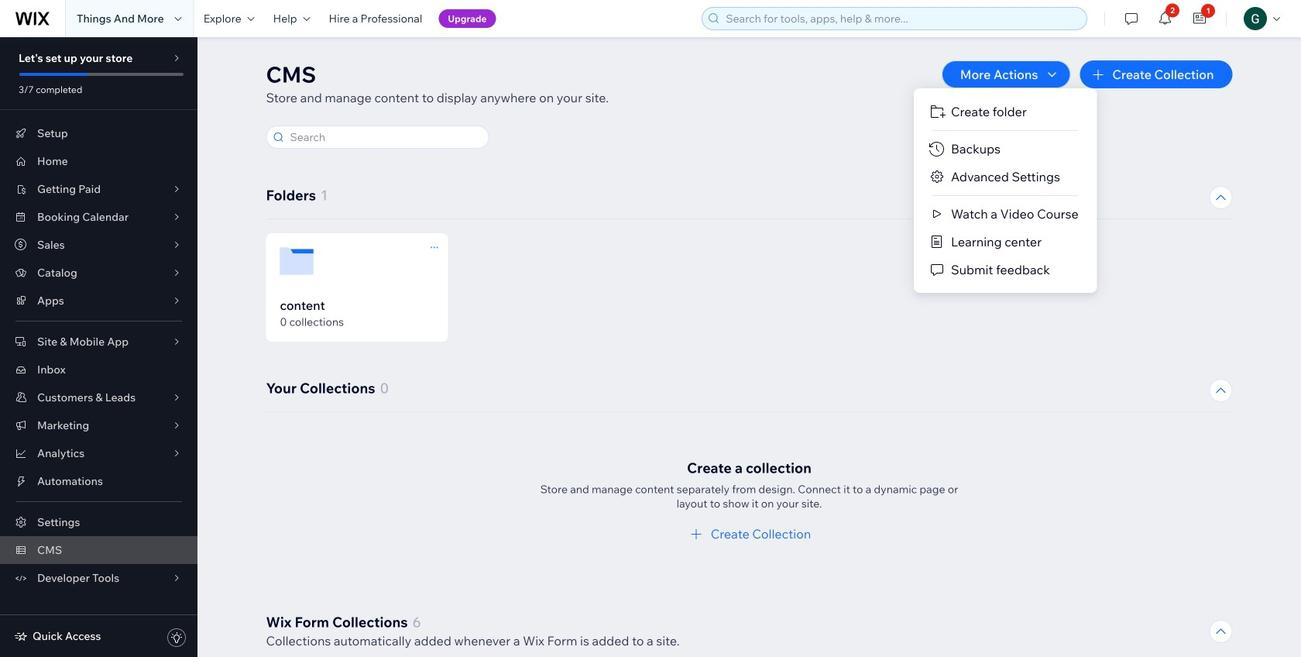 Task type: locate. For each thing, give the bounding box(es) containing it.
Search field
[[286, 126, 484, 148]]

Search for tools, apps, help & more... field
[[722, 8, 1083, 29]]

menu
[[914, 98, 1098, 284]]

sidebar element
[[0, 37, 198, 657]]



Task type: vqa. For each thing, say whether or not it's contained in the screenshot.
"menu"
yes



